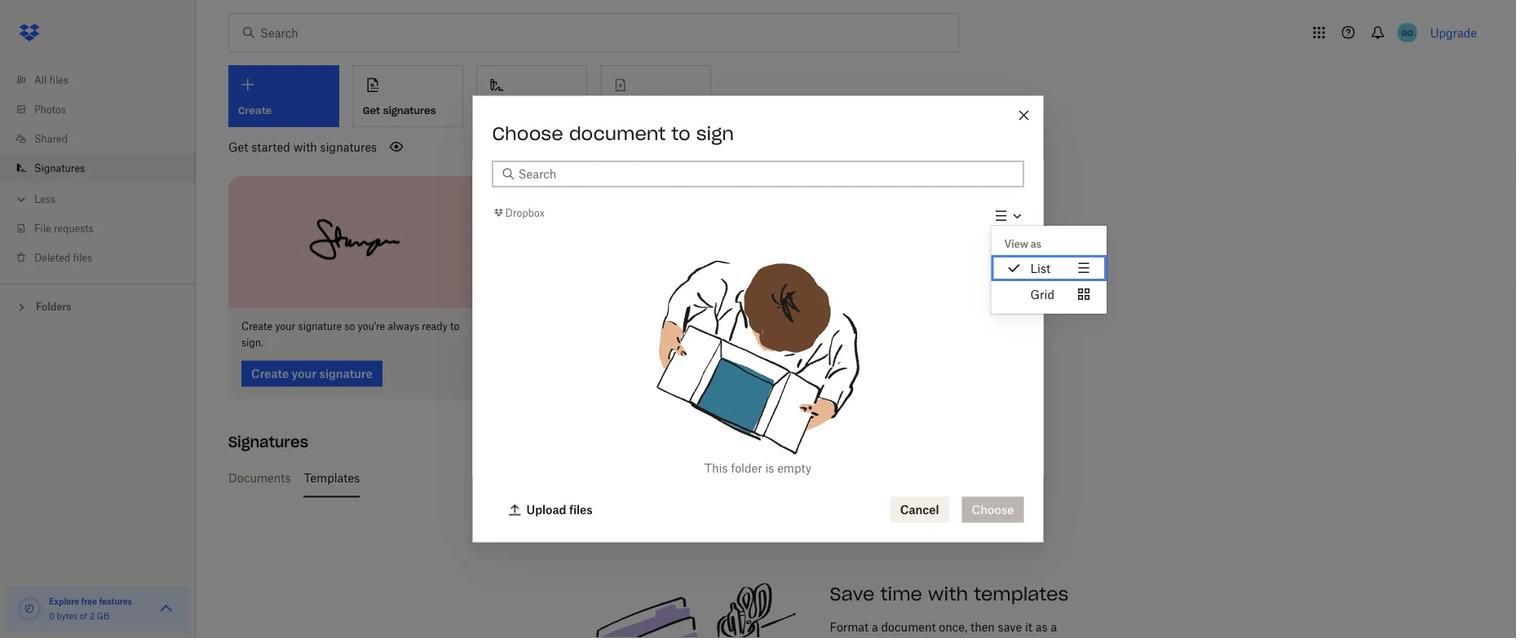 Task type: describe. For each thing, give the bounding box(es) containing it.
dropbox image
[[13, 16, 46, 49]]

free
[[81, 597, 97, 607]]

signatures link
[[13, 153, 196, 183]]

it
[[1026, 621, 1033, 635]]

1 horizontal spatial signatures
[[228, 433, 308, 452]]

is
[[766, 462, 775, 476]]

get started with signatures
[[228, 140, 377, 154]]

less image
[[13, 191, 29, 208]]

file requests
[[34, 222, 94, 235]]

files for deleted files
[[73, 252, 92, 264]]

files for all files
[[49, 74, 69, 86]]

save time with templates
[[830, 583, 1069, 606]]

Search text field
[[519, 165, 1015, 183]]

templates tab
[[304, 459, 360, 498]]

sign.
[[242, 337, 263, 349]]

you're
[[358, 321, 385, 333]]

list containing all files
[[0, 55, 196, 284]]

0
[[49, 612, 54, 622]]

dropbox
[[505, 207, 545, 219]]

1 vertical spatial signatures
[[320, 140, 377, 154]]

all files
[[34, 74, 69, 86]]

all
[[34, 74, 47, 86]]

features
[[99, 597, 132, 607]]

get signatures button
[[353, 65, 463, 127]]

view
[[1005, 238, 1029, 250]]

deleted
[[34, 252, 70, 264]]

create
[[242, 321, 273, 333]]

your
[[275, 321, 296, 333]]

2
[[90, 612, 95, 622]]

empty
[[778, 462, 812, 476]]

explore free features 0 bytes of 2 gb
[[49, 597, 132, 622]]

grid
[[1031, 288, 1055, 301]]

create your signature so you're always ready to sign.
[[242, 321, 460, 349]]

dropbox link
[[492, 205, 545, 221]]

less
[[34, 193, 56, 205]]

with for started
[[293, 140, 317, 154]]

photos
[[34, 103, 66, 115]]

explore
[[49, 597, 79, 607]]

get for get signatures
[[363, 104, 380, 117]]

1 a from the left
[[872, 621, 879, 635]]

to inside "dialog"
[[672, 122, 691, 145]]

upgrade link
[[1431, 26, 1478, 40]]

file
[[34, 222, 51, 235]]

document inside "dialog"
[[569, 122, 666, 145]]

view as
[[1005, 238, 1042, 250]]

shared
[[34, 133, 68, 145]]

save
[[998, 621, 1022, 635]]

deleted files
[[34, 252, 92, 264]]

then
[[971, 621, 995, 635]]

documents
[[228, 472, 291, 486]]



Task type: vqa. For each thing, say whether or not it's contained in the screenshot.
the rightmost Get
yes



Task type: locate. For each thing, give the bounding box(es) containing it.
always
[[388, 321, 419, 333]]

bytes
[[57, 612, 78, 622]]

signature
[[298, 321, 342, 333]]

choose document to sign dialog
[[473, 96, 1107, 543]]

0 vertical spatial signatures
[[383, 104, 436, 117]]

to inside create your signature so you're always ready to sign.
[[450, 321, 460, 333]]

1 vertical spatial files
[[73, 252, 92, 264]]

file requests link
[[13, 214, 196, 243]]

time
[[881, 583, 923, 606]]

1 horizontal spatial files
[[73, 252, 92, 264]]

all files link
[[13, 65, 196, 95]]

documents tab
[[228, 459, 291, 498]]

0 horizontal spatial to
[[450, 321, 460, 333]]

signatures up documents tab
[[228, 433, 308, 452]]

tab list containing documents
[[228, 459, 1471, 498]]

signatures inside button
[[383, 104, 436, 117]]

a right format
[[872, 621, 879, 635]]

choose
[[492, 122, 564, 145]]

files right deleted
[[73, 252, 92, 264]]

a right "it"
[[1051, 621, 1058, 635]]

so
[[345, 321, 355, 333]]

once,
[[939, 621, 968, 635]]

0 vertical spatial signatures
[[34, 162, 85, 174]]

folder
[[731, 462, 763, 476]]

0 horizontal spatial get
[[228, 140, 248, 154]]

0 horizontal spatial document
[[569, 122, 666, 145]]

sign
[[697, 122, 734, 145]]

1 horizontal spatial get
[[363, 104, 380, 117]]

as
[[1031, 238, 1042, 250], [1036, 621, 1048, 635]]

get
[[363, 104, 380, 117], [228, 140, 248, 154]]

format a document once, then save it as a
[[830, 621, 1076, 639]]

gb
[[97, 612, 109, 622]]

ready
[[422, 321, 448, 333]]

quota usage element
[[16, 596, 42, 623]]

format
[[830, 621, 869, 635]]

1 vertical spatial as
[[1036, 621, 1048, 635]]

of
[[80, 612, 87, 622]]

0 horizontal spatial with
[[293, 140, 317, 154]]

2 a from the left
[[1051, 621, 1058, 635]]

list
[[0, 55, 196, 284]]

folders
[[36, 301, 71, 313]]

as right "it"
[[1036, 621, 1048, 635]]

folders button
[[0, 295, 196, 319]]

templates
[[304, 472, 360, 486]]

0 vertical spatial to
[[672, 122, 691, 145]]

to left the sign
[[672, 122, 691, 145]]

signatures
[[34, 162, 85, 174], [228, 433, 308, 452]]

grid radio item
[[992, 281, 1107, 308]]

1 vertical spatial document
[[882, 621, 936, 635]]

get inside button
[[363, 104, 380, 117]]

files right all
[[49, 74, 69, 86]]

1 horizontal spatial with
[[929, 583, 969, 606]]

0 vertical spatial document
[[569, 122, 666, 145]]

document
[[569, 122, 666, 145], [882, 621, 936, 635]]

0 vertical spatial files
[[49, 74, 69, 86]]

templates
[[974, 583, 1069, 606]]

1 vertical spatial get
[[228, 140, 248, 154]]

0 horizontal spatial signatures
[[320, 140, 377, 154]]

with for time
[[929, 583, 969, 606]]

get left started
[[228, 140, 248, 154]]

list
[[1031, 261, 1051, 275]]

save
[[830, 583, 875, 606]]

get for get started with signatures
[[228, 140, 248, 154]]

choose document to sign
[[492, 122, 734, 145]]

shared link
[[13, 124, 196, 153]]

to right 'ready' on the left of the page
[[450, 321, 460, 333]]

0 vertical spatial get
[[363, 104, 380, 117]]

as inside choose document to sign "dialog"
[[1031, 238, 1042, 250]]

as right view
[[1031, 238, 1042, 250]]

a
[[872, 621, 879, 635], [1051, 621, 1058, 635]]

1 horizontal spatial to
[[672, 122, 691, 145]]

this folder is empty
[[705, 462, 812, 476]]

started
[[251, 140, 290, 154]]

0 horizontal spatial files
[[49, 74, 69, 86]]

with
[[293, 140, 317, 154], [929, 583, 969, 606]]

signatures inside list item
[[34, 162, 85, 174]]

1 vertical spatial with
[[929, 583, 969, 606]]

0 horizontal spatial a
[[872, 621, 879, 635]]

1 vertical spatial to
[[450, 321, 460, 333]]

0 vertical spatial with
[[293, 140, 317, 154]]

signatures down shared
[[34, 162, 85, 174]]

as inside "format a document once, then save it as a"
[[1036, 621, 1048, 635]]

this
[[705, 462, 728, 476]]

1 vertical spatial signatures
[[228, 433, 308, 452]]

1 horizontal spatial a
[[1051, 621, 1058, 635]]

1 horizontal spatial document
[[882, 621, 936, 635]]

document inside "format a document once, then save it as a"
[[882, 621, 936, 635]]

signatures
[[383, 104, 436, 117], [320, 140, 377, 154]]

1 horizontal spatial signatures
[[383, 104, 436, 117]]

get signatures
[[363, 104, 436, 117]]

0 vertical spatial as
[[1031, 238, 1042, 250]]

get up "get started with signatures" on the top of the page
[[363, 104, 380, 117]]

with up once,
[[929, 583, 969, 606]]

signatures list item
[[0, 153, 196, 183]]

with right started
[[293, 140, 317, 154]]

requests
[[54, 222, 94, 235]]

deleted files link
[[13, 243, 196, 273]]

files
[[49, 74, 69, 86], [73, 252, 92, 264]]

0 horizontal spatial signatures
[[34, 162, 85, 174]]

photos link
[[13, 95, 196, 124]]

to
[[672, 122, 691, 145], [450, 321, 460, 333]]

tab list
[[228, 459, 1471, 498]]

list radio item
[[992, 255, 1107, 281]]

upgrade
[[1431, 26, 1478, 40]]



